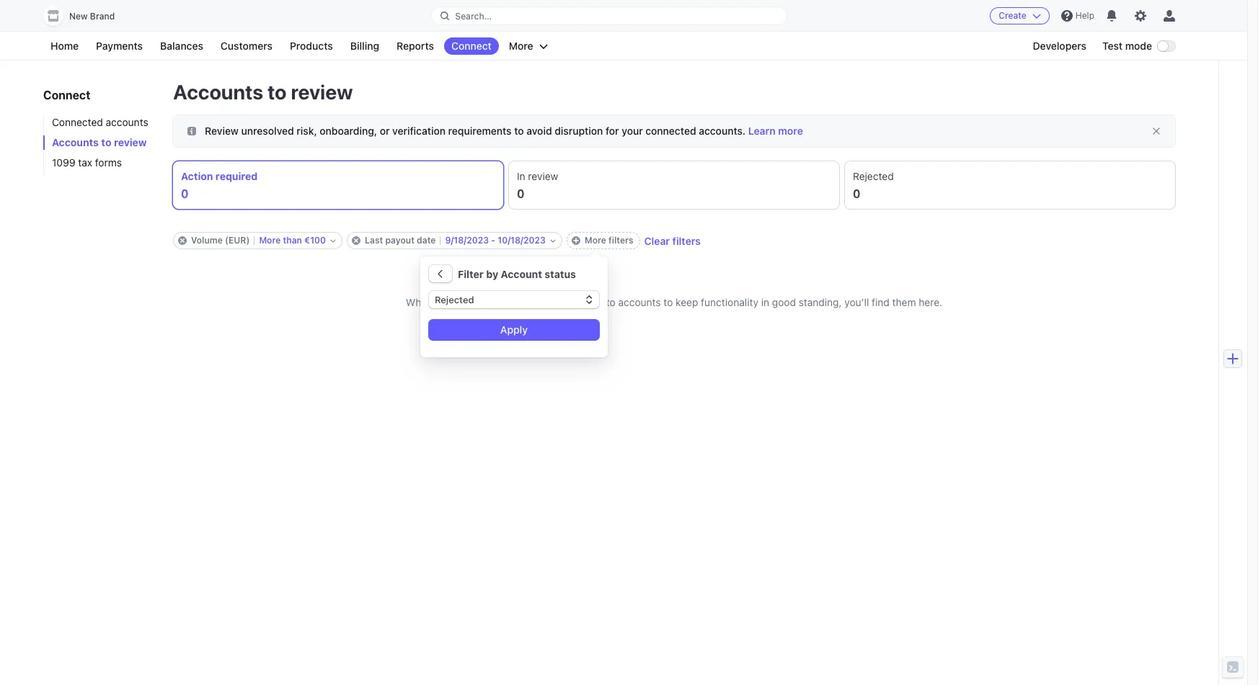 Task type: describe. For each thing, give the bounding box(es) containing it.
review inside "link"
[[114, 136, 147, 149]]

them
[[892, 296, 916, 309]]

create
[[999, 10, 1027, 21]]

payout
[[385, 235, 415, 246]]

brand
[[90, 11, 115, 22]]

to up unresolved
[[268, 80, 287, 104]]

disruption
[[555, 125, 603, 137]]

remove volume (eur) image
[[178, 236, 187, 245]]

volume
[[191, 235, 223, 246]]

connect link
[[444, 37, 499, 55]]

help button
[[1055, 4, 1100, 27]]

home link
[[43, 37, 86, 55]]

learn more link
[[748, 125, 803, 137]]

more for more
[[509, 40, 533, 52]]

10/18/2023
[[498, 235, 546, 246]]

accounts to review link
[[43, 136, 159, 150]]

when stripe requires you to make updates to accounts to keep functionality in good standing, you'll find them here.
[[406, 296, 942, 309]]

tax
[[78, 156, 92, 169]]

balances
[[160, 40, 203, 52]]

date
[[417, 235, 436, 246]]

for
[[606, 125, 619, 137]]

1099 tax forms link
[[43, 156, 159, 170]]

test
[[1102, 40, 1123, 52]]

review inside in review 0
[[528, 170, 558, 182]]

test mode
[[1102, 40, 1152, 52]]

new brand
[[69, 11, 115, 22]]

1099 tax forms
[[52, 156, 122, 169]]

keep
[[676, 296, 698, 309]]

action
[[181, 170, 213, 182]]

developers link
[[1026, 37, 1094, 55]]

to right updates
[[606, 296, 616, 309]]

new
[[69, 11, 88, 22]]

more for more than €100
[[259, 235, 281, 246]]

clear
[[644, 235, 670, 247]]

svg image
[[436, 270, 445, 279]]

0 inside rejected 0
[[853, 187, 861, 200]]

clear filters toolbar
[[173, 232, 1175, 249]]

to left keep
[[664, 296, 673, 309]]

billing link
[[343, 37, 386, 55]]

svg image
[[187, 127, 196, 136]]

0 vertical spatial accounts to review
[[173, 80, 353, 104]]

unresolved
[[241, 125, 294, 137]]

connected accounts link
[[43, 115, 159, 130]]

help
[[1076, 10, 1095, 21]]

more
[[778, 125, 803, 137]]

0 for action required 0
[[181, 187, 189, 200]]

connected
[[52, 116, 103, 128]]

accounts.
[[699, 125, 746, 137]]

home
[[50, 40, 79, 52]]

find
[[872, 296, 890, 309]]

here.
[[919, 296, 942, 309]]

when
[[406, 296, 433, 309]]

balances link
[[153, 37, 210, 55]]

mode
[[1125, 40, 1152, 52]]

products link
[[283, 37, 340, 55]]

1099
[[52, 156, 75, 169]]

last
[[365, 235, 383, 246]]

developers
[[1033, 40, 1087, 52]]

0 horizontal spatial connect
[[43, 89, 90, 102]]

payments
[[96, 40, 143, 52]]

1 vertical spatial accounts
[[618, 296, 661, 309]]

avoid
[[527, 125, 552, 137]]

-
[[491, 235, 495, 246]]

accounts to review inside "link"
[[52, 136, 147, 149]]

Search… text field
[[432, 7, 786, 25]]

menu containing filter by account status
[[423, 260, 599, 340]]

risk,
[[297, 125, 317, 137]]

clear filters button
[[644, 235, 701, 247]]

more filters
[[585, 235, 633, 246]]

volume (eur)
[[191, 235, 250, 246]]

account
[[501, 268, 542, 280]]

tab list containing 0
[[173, 162, 1175, 209]]

onboarding,
[[320, 125, 377, 137]]

status
[[545, 268, 576, 280]]



Task type: locate. For each thing, give the bounding box(es) containing it.
apply button
[[429, 320, 599, 340]]

to right you
[[526, 296, 535, 309]]

more button
[[502, 37, 555, 55]]

review
[[205, 125, 239, 137]]

€100
[[304, 235, 326, 246]]

accounts to review
[[173, 80, 353, 104], [52, 136, 147, 149]]

accounts to review up unresolved
[[173, 80, 353, 104]]

1 horizontal spatial filters
[[672, 235, 701, 247]]

to left avoid
[[514, 125, 524, 137]]

1 horizontal spatial connect
[[451, 40, 492, 52]]

good
[[772, 296, 796, 309]]

menu
[[423, 260, 599, 340]]

products
[[290, 40, 333, 52]]

0 down in
[[517, 187, 525, 200]]

connect down search…
[[451, 40, 492, 52]]

more right the connect link
[[509, 40, 533, 52]]

more inside "button"
[[509, 40, 533, 52]]

edit last payout date image
[[550, 238, 556, 244]]

more left than
[[259, 235, 281, 246]]

filter
[[458, 268, 484, 280]]

1 vertical spatial review
[[114, 136, 147, 149]]

to
[[268, 80, 287, 104], [514, 125, 524, 137], [101, 136, 111, 149], [526, 296, 535, 309], [606, 296, 616, 309], [664, 296, 673, 309]]

0 horizontal spatial 0
[[181, 187, 189, 200]]

customers
[[221, 40, 273, 52]]

accounts up accounts to review "link"
[[106, 116, 148, 128]]

0 horizontal spatial more
[[259, 235, 281, 246]]

0 inside action required 0
[[181, 187, 189, 200]]

filters right clear
[[672, 235, 701, 247]]

accounts inside "link"
[[52, 136, 99, 149]]

standing,
[[799, 296, 842, 309]]

9/18/2023 - 10/18/2023
[[445, 235, 546, 246]]

0 vertical spatial accounts
[[173, 80, 263, 104]]

connected
[[646, 125, 696, 137]]

updates
[[566, 296, 604, 309]]

0 horizontal spatial accounts to review
[[52, 136, 147, 149]]

required
[[216, 170, 258, 182]]

verification
[[392, 125, 446, 137]]

1 horizontal spatial accounts
[[618, 296, 661, 309]]

filters for more filters
[[609, 235, 633, 246]]

connected accounts
[[52, 116, 148, 128]]

edit volume (eur) image
[[330, 238, 336, 244]]

in
[[761, 296, 769, 309]]

billing
[[350, 40, 379, 52]]

filters for clear filters
[[672, 235, 701, 247]]

2 0 from the left
[[517, 187, 525, 200]]

1 horizontal spatial review
[[291, 80, 353, 104]]

9/18/2023
[[445, 235, 489, 246]]

to up forms
[[101, 136, 111, 149]]

filters
[[672, 235, 701, 247], [609, 235, 633, 246]]

tab list
[[173, 162, 1175, 209]]

1 horizontal spatial more
[[509, 40, 533, 52]]

review right in
[[528, 170, 558, 182]]

review up forms
[[114, 136, 147, 149]]

add more filters image
[[572, 236, 580, 245]]

accounts down the connected
[[52, 136, 99, 149]]

remove last payout date image
[[352, 236, 361, 245]]

last payout date
[[365, 235, 436, 246]]

payments link
[[89, 37, 150, 55]]

3 0 from the left
[[853, 187, 861, 200]]

filter by account status
[[458, 268, 576, 280]]

or
[[380, 125, 390, 137]]

1 horizontal spatial 0
[[517, 187, 525, 200]]

by
[[486, 268, 498, 280]]

apply
[[500, 324, 528, 336]]

reports
[[397, 40, 434, 52]]

more
[[509, 40, 533, 52], [259, 235, 281, 246], [585, 235, 606, 246]]

accounts to review down connected accounts link
[[52, 136, 147, 149]]

0 down the action
[[181, 187, 189, 200]]

0 down rejected
[[853, 187, 861, 200]]

clear filters
[[644, 235, 701, 247]]

create button
[[990, 7, 1050, 25]]

than
[[283, 235, 302, 246]]

0 horizontal spatial accounts
[[106, 116, 148, 128]]

0 horizontal spatial accounts
[[52, 136, 99, 149]]

requires
[[466, 296, 504, 309]]

0 vertical spatial accounts
[[106, 116, 148, 128]]

1 vertical spatial connect
[[43, 89, 90, 102]]

1 horizontal spatial accounts to review
[[173, 80, 353, 104]]

accounts up review
[[173, 80, 263, 104]]

0 inside in review 0
[[517, 187, 525, 200]]

reports link
[[389, 37, 441, 55]]

0 vertical spatial review
[[291, 80, 353, 104]]

2 horizontal spatial 0
[[853, 187, 861, 200]]

Search… search field
[[432, 7, 786, 25]]

in
[[517, 170, 525, 182]]

customers link
[[213, 37, 280, 55]]

2 horizontal spatial more
[[585, 235, 606, 246]]

0 vertical spatial connect
[[451, 40, 492, 52]]

filters left clear
[[609, 235, 633, 246]]

you'll
[[845, 296, 869, 309]]

rejected 0
[[853, 170, 894, 200]]

0 horizontal spatial review
[[114, 136, 147, 149]]

to inside "link"
[[101, 136, 111, 149]]

more for more filters
[[585, 235, 606, 246]]

(eur)
[[225, 235, 250, 246]]

learn
[[748, 125, 776, 137]]

connect up the connected
[[43, 89, 90, 102]]

new brand button
[[43, 6, 129, 26]]

forms
[[95, 156, 122, 169]]

0 horizontal spatial filters
[[609, 235, 633, 246]]

0
[[181, 187, 189, 200], [517, 187, 525, 200], [853, 187, 861, 200]]

review
[[291, 80, 353, 104], [114, 136, 147, 149], [528, 170, 558, 182]]

rejected
[[853, 170, 894, 182]]

review up risk,
[[291, 80, 353, 104]]

requirements
[[448, 125, 512, 137]]

2 horizontal spatial review
[[528, 170, 558, 182]]

search…
[[455, 10, 492, 21]]

1 0 from the left
[[181, 187, 189, 200]]

0 for in review 0
[[517, 187, 525, 200]]

review unresolved risk, onboarding, or verification requirements to avoid disruption for your connected accounts. learn more
[[205, 125, 803, 137]]

accounts left keep
[[618, 296, 661, 309]]

you
[[507, 296, 523, 309]]

more than €100
[[259, 235, 326, 246]]

1 vertical spatial accounts
[[52, 136, 99, 149]]

1 vertical spatial accounts to review
[[52, 136, 147, 149]]

more right the add more filters image
[[585, 235, 606, 246]]

2 vertical spatial review
[[528, 170, 558, 182]]

accounts
[[106, 116, 148, 128], [618, 296, 661, 309]]

make
[[538, 296, 563, 309]]

in review 0
[[517, 170, 558, 200]]

1 horizontal spatial accounts
[[173, 80, 263, 104]]

action required 0
[[181, 170, 258, 200]]

your
[[622, 125, 643, 137]]

stripe
[[435, 296, 463, 309]]

functionality
[[701, 296, 759, 309]]



Task type: vqa. For each thing, say whether or not it's contained in the screenshot.
In review 0
yes



